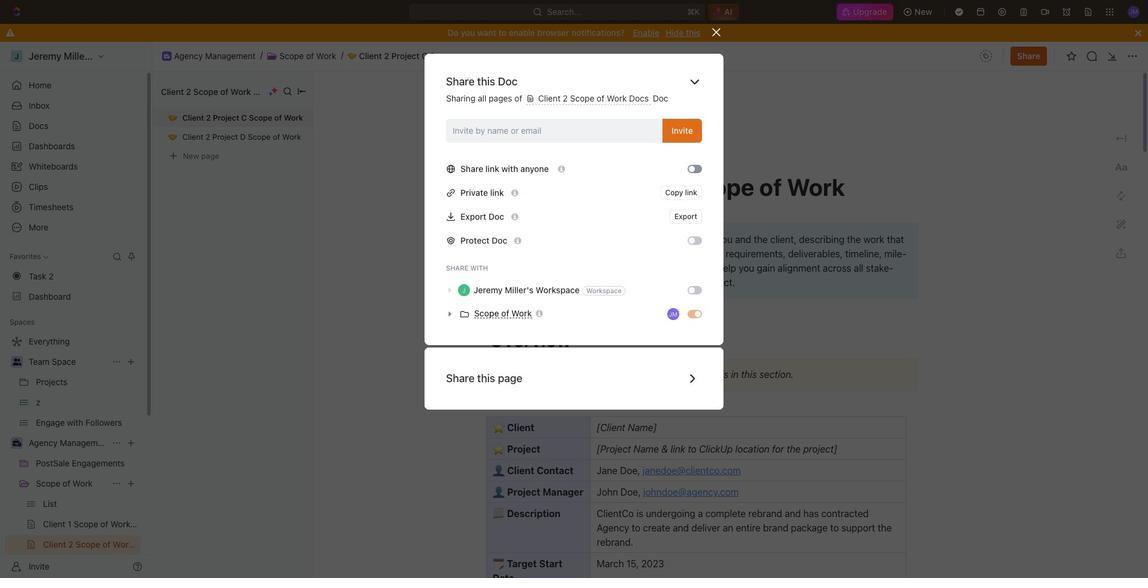 Task type: vqa. For each thing, say whether or not it's contained in the screenshot.
tree
yes



Task type: describe. For each thing, give the bounding box(es) containing it.
user group image
[[12, 359, 21, 366]]

sidebar navigation
[[0, 42, 153, 579]]

business time image inside sidebar navigation
[[12, 440, 21, 447]]

tree inside sidebar navigation
[[5, 333, 141, 579]]



Task type: locate. For each thing, give the bounding box(es) containing it.
business time image
[[164, 54, 170, 58], [12, 440, 21, 447]]

1 vertical spatial business time image
[[12, 440, 21, 447]]

0 horizontal spatial business time image
[[12, 440, 21, 447]]

0 vertical spatial business time image
[[164, 54, 170, 58]]

1 horizontal spatial business time image
[[164, 54, 170, 58]]

tree
[[5, 333, 141, 579]]

Invite by name or email text field
[[453, 122, 658, 140]]



